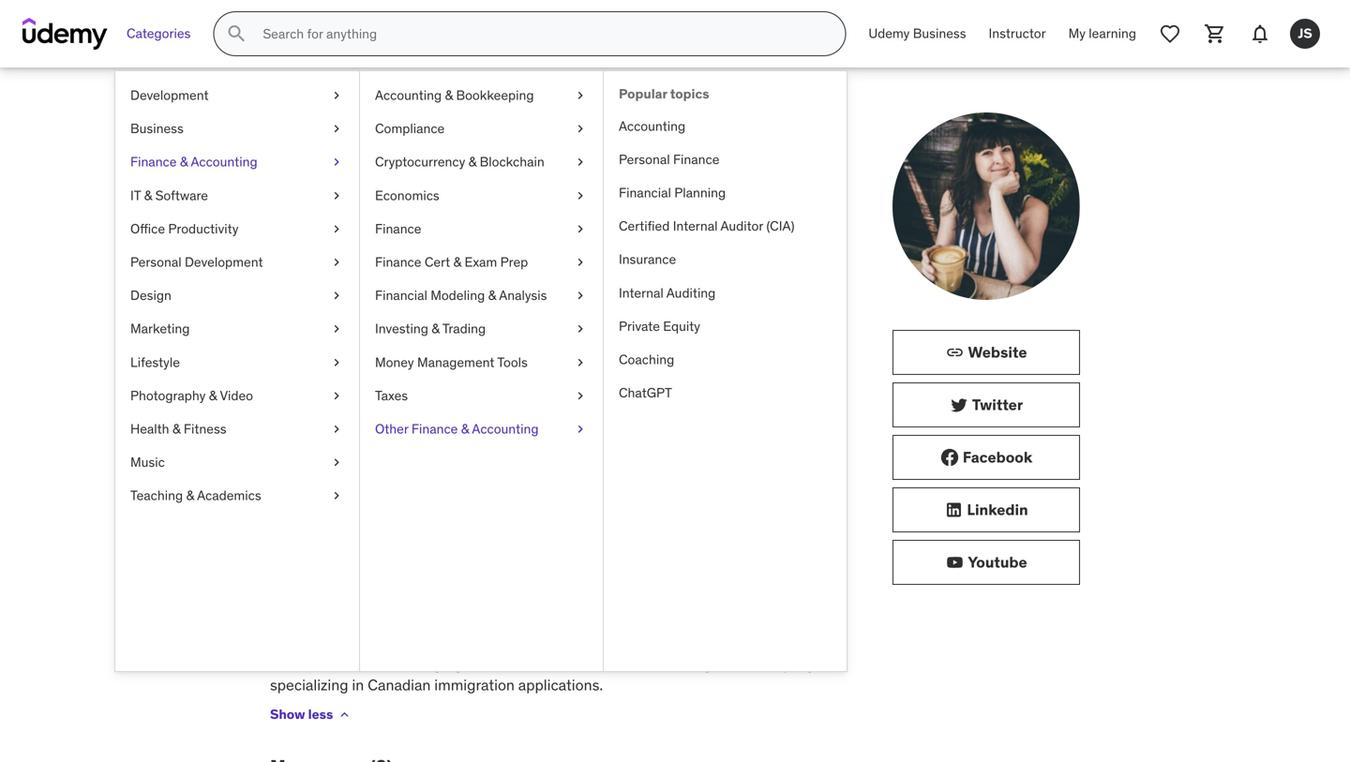 Task type: locate. For each thing, give the bounding box(es) containing it.
xsmall image inside office productivity link
[[329, 220, 344, 238]]

xsmall image inside accounting & bookkeeping link
[[573, 86, 588, 105]]

financial
[[619, 184, 671, 201], [375, 287, 428, 304]]

development down categories dropdown button
[[130, 87, 209, 104]]

1 vertical spatial internal
[[619, 284, 664, 301]]

0 vertical spatial has
[[326, 451, 349, 470]]

immigration up consultants
[[495, 359, 575, 378]]

& right the health
[[172, 421, 181, 437]]

0 vertical spatial over
[[353, 451, 382, 470]]

applications.
[[518, 676, 603, 695]]

she
[[705, 451, 731, 470]]

accounting down business link
[[191, 154, 258, 170]]

internal down planning
[[673, 218, 718, 235]]

of up having on the bottom left
[[450, 451, 463, 470]]

with down "cbsa" at bottom
[[774, 514, 806, 533]]

xsmall image
[[329, 86, 344, 105], [329, 120, 344, 138], [329, 153, 344, 171], [573, 153, 588, 171], [329, 186, 344, 205], [573, 186, 588, 205], [329, 253, 344, 272], [329, 287, 344, 305], [573, 287, 588, 305], [329, 320, 344, 338], [573, 320, 588, 338], [573, 353, 588, 372], [329, 387, 344, 405], [329, 453, 344, 472], [337, 707, 352, 722]]

applications).
[[506, 535, 604, 554]]

it
[[130, 187, 141, 204]]

in right the raised
[[445, 563, 457, 582]]

xsmall image inside economics link
[[573, 186, 588, 205]]

0 horizontal spatial to
[[395, 605, 408, 624]]

auditing
[[667, 284, 716, 301]]

0 horizontal spatial has
[[326, 451, 349, 470]]

regulatory
[[630, 380, 702, 399]]

small image left linkedin
[[945, 501, 964, 520]]

money management tools
[[375, 354, 528, 371]]

0 vertical spatial canada
[[575, 380, 626, 399]]

afford
[[336, 514, 379, 533]]

2 vertical spatial with
[[774, 514, 806, 533]]

personal up design
[[130, 254, 182, 271]]

deanne acres-lans image
[[893, 113, 1080, 300]]

in
[[755, 359, 767, 378], [741, 401, 753, 420], [544, 451, 556, 470], [667, 514, 680, 533], [445, 563, 457, 582], [774, 563, 786, 582], [784, 605, 796, 624], [352, 676, 364, 695]]

xsmall image for investing & trading
[[573, 320, 588, 338]]

1 horizontal spatial has
[[513, 584, 536, 603]]

0 vertical spatial business
[[913, 25, 966, 42]]

1 horizontal spatial of
[[524, 655, 537, 674]]

xsmall image inside 'cryptocurrency & blockchain' link
[[573, 153, 588, 171]]

0 vertical spatial with
[[332, 380, 360, 399]]

xsmall image for finance cert & exam prep
[[573, 253, 588, 272]]

small image left facebook
[[940, 448, 959, 467]]

video
[[220, 387, 253, 404]]

development inside personal development link
[[185, 254, 263, 271]]

cryptocurrency
[[375, 154, 465, 170]]

personal for personal development
[[130, 254, 182, 271]]

notifications image
[[1249, 23, 1272, 45]]

the inside (please note that deanne's experience with the cbsa does not afford her any privileges/priority or influences in her dealings with any government agencies on any applications).
[[753, 493, 777, 512]]

0 vertical spatial on
[[456, 535, 474, 554]]

over
[[353, 451, 382, 470], [343, 493, 372, 512]]

experience up worked
[[467, 451, 540, 470]]

1 vertical spatial small image
[[950, 396, 969, 415]]

instructor inside 'link'
[[989, 25, 1046, 42]]

experience inside (please note that deanne's experience with the cbsa does not afford her any privileges/priority or influences in her dealings with any government agencies on any applications).
[[636, 493, 715, 512]]

services down she
[[684, 472, 742, 491]]

1 horizontal spatial border
[[635, 472, 681, 491]]

economics link
[[360, 179, 603, 212]]

and right born
[[371, 563, 396, 582]]

members
[[552, 401, 615, 420]]

immigration
[[418, 178, 506, 197], [495, 359, 575, 378], [390, 380, 470, 399]]

0 horizontal spatial instructor
[[270, 112, 354, 128]]

small image inside "facebook" "link"
[[940, 448, 959, 467]]

2 horizontal spatial and
[[656, 359, 681, 378]]

consultant inside deanne is a regulated canadian immigration consultant and a member in good standing with the immigration consultants of canada regulatory council (iccrc). deanne is currently the only active iccrc members physically located in south africa.
[[579, 359, 652, 378]]

0 vertical spatial experience
[[467, 451, 540, 470]]

border down field.
[[635, 472, 681, 491]]

personal finance link
[[604, 143, 847, 176]]

2 horizontal spatial with
[[774, 514, 806, 533]]

instructor deanne acres-lans regulated canadian immigration consultant (rcic)
[[270, 112, 637, 197]]

xsmall image inside the finance cert & exam prep link
[[573, 253, 588, 272]]

compliance link
[[360, 112, 603, 146]]

certified internal auditor (cia) link
[[604, 210, 847, 243]]

xsmall image for photography & video
[[329, 387, 344, 405]]

her down five
[[382, 514, 405, 533]]

1 vertical spatial south
[[367, 584, 407, 603]]

on inside (please note that deanne's experience with the cbsa does not afford her any privileges/priority or influences in her dealings with any government agencies on any applications).
[[456, 535, 474, 554]]

1 vertical spatial of
[[450, 451, 463, 470]]

0 horizontal spatial regulated
[[270, 178, 344, 197]]

1 vertical spatial consultant
[[579, 359, 652, 378]]

1 horizontal spatial for
[[533, 472, 551, 491]]

finance up planning
[[673, 151, 720, 168]]

xsmall image inside business link
[[329, 120, 344, 138]]

1 vertical spatial over
[[343, 493, 372, 512]]

2 vertical spatial of
[[524, 655, 537, 674]]

1 vertical spatial financial
[[375, 287, 428, 304]]

2 horizontal spatial any
[[478, 535, 503, 554]]

standing
[[270, 380, 328, 399]]

personal inside other finance & accounting element
[[619, 151, 670, 168]]

0 horizontal spatial border
[[270, 472, 316, 491]]

xsmall image for lifestyle
[[329, 353, 344, 372]]

a down me
[[344, 359, 352, 378]]

regulated up total students
[[270, 178, 344, 197]]

small image
[[940, 448, 959, 467], [946, 553, 964, 572]]

to right 'services'
[[541, 626, 555, 645]]

small image inside linkedin link
[[945, 501, 964, 520]]

africa.
[[270, 422, 313, 441], [411, 584, 453, 603]]

xsmall image for economics
[[573, 186, 588, 205]]

1 horizontal spatial personal
[[619, 151, 670, 168]]

2 vertical spatial south
[[270, 626, 310, 645]]

finance for finance & accounting
[[130, 154, 177, 170]]

small image
[[946, 343, 965, 362], [950, 396, 969, 415], [945, 501, 964, 520]]

1 horizontal spatial africa.
[[411, 584, 453, 603]]

xsmall image for financial modeling & analysis
[[573, 287, 588, 305]]

xsmall image for office productivity
[[329, 220, 344, 238]]

1 vertical spatial years
[[403, 493, 439, 512]]

about me
[[270, 321, 352, 344]]

teaching & academics
[[130, 487, 261, 504]]

a inside 'deanne has over ten years of experience in the immigration field. she is a former border services officer, having worked for the canada border services agency (cbsa) for over five years'
[[750, 451, 758, 470]]

0 vertical spatial clients
[[496, 605, 540, 624]]

1 horizontal spatial on
[[544, 605, 561, 624]]

accounting & bookkeeping link
[[360, 79, 603, 112]]

& right teaching
[[186, 487, 194, 504]]

member
[[696, 359, 752, 378]]

& for accounting
[[180, 154, 188, 170]]

on
[[456, 535, 474, 554], [544, 605, 561, 624]]

small image for linkedin
[[945, 501, 964, 520]]

other finance & accounting link
[[360, 413, 603, 446]]

1 vertical spatial small image
[[946, 553, 964, 572]]

instructor for instructor
[[989, 25, 1046, 42]]

1 horizontal spatial south
[[367, 584, 407, 603]]

0 vertical spatial africa.
[[270, 422, 313, 441]]

1 vertical spatial has
[[513, 584, 536, 603]]

Search for anything text field
[[259, 18, 823, 50]]

me
[[326, 321, 352, 344]]

1 vertical spatial canadian
[[428, 359, 491, 378]]

1 horizontal spatial business
[[913, 25, 966, 42]]

small image inside "youtube" 'link'
[[946, 553, 964, 572]]

xsmall image inside other finance & accounting link
[[573, 420, 588, 438]]

& down compliance link
[[469, 154, 477, 170]]

2 vertical spatial immigration
[[390, 380, 470, 399]]

xsmall image inside investing & trading link
[[573, 320, 588, 338]]

xsmall image inside photography & video 'link'
[[329, 387, 344, 405]]

0 horizontal spatial personal
[[130, 254, 182, 271]]

0 horizontal spatial financial
[[375, 287, 428, 304]]

0 vertical spatial and
[[656, 359, 681, 378]]

is down me
[[329, 359, 340, 378]]

active
[[460, 401, 500, 420]]

financial planning link
[[604, 176, 847, 210]]

business right udemy
[[913, 25, 966, 42]]

my learning
[[1069, 25, 1137, 42]]

xsmall image inside finance & accounting link
[[329, 153, 344, 171]]

instructor inside 'instructor deanne acres-lans regulated canadian immigration consultant (rcic)'
[[270, 112, 354, 128]]

0 horizontal spatial and
[[320, 605, 345, 624]]

has down the columbia
[[513, 584, 536, 603]]

xsmall image inside teaching & academics link
[[329, 487, 344, 505]]

analysis
[[499, 287, 547, 304]]

1 vertical spatial clients
[[558, 626, 602, 645]]

xsmall image inside the design link
[[329, 287, 344, 305]]

in down process on the right
[[784, 605, 796, 624]]

xsmall image for show less
[[337, 707, 352, 722]]

immigration inside 'instructor deanne acres-lans regulated canadian immigration consultant (rcic)'
[[418, 178, 506, 197]]

xsmall image
[[573, 86, 588, 105], [573, 120, 588, 138], [329, 220, 344, 238], [573, 220, 588, 238], [573, 253, 588, 272], [329, 353, 344, 372], [573, 387, 588, 405], [329, 420, 344, 438], [573, 420, 588, 438], [329, 487, 344, 505]]

1 vertical spatial on
[[544, 605, 561, 624]]

small image for website
[[946, 343, 965, 362]]

note
[[499, 493, 531, 512]]

border up (cbsa)
[[270, 472, 316, 491]]

1 border from the left
[[270, 472, 316, 491]]

canada up applications.
[[541, 655, 592, 674]]

in down council at the right
[[741, 401, 753, 420]]

south inside deanne is a regulated canadian immigration consultant and a member in good standing with the immigration consultants of canada regulatory council (iccrc). deanne is currently the only active iccrc members physically located in south africa.
[[757, 401, 797, 420]]

teaching
[[130, 487, 183, 504]]

xsmall image inside 'finance' link
[[573, 220, 588, 238]]

immigration up although
[[659, 584, 739, 603]]

finance for finance
[[375, 220, 422, 237]]

chatgpt
[[619, 385, 672, 401]]

0 horizontal spatial on
[[456, 535, 474, 554]]

regulated inside deanne is a regulated canadian immigration consultant and a member in good standing with the immigration consultants of canada regulatory council (iccrc). deanne is currently the only active iccrc members physically located in south africa.
[[355, 359, 424, 378]]

0 horizontal spatial with
[[332, 380, 360, 399]]

0 horizontal spatial for
[[321, 493, 340, 512]]

the
[[364, 380, 386, 399], [559, 451, 582, 470], [555, 472, 577, 491], [753, 493, 777, 512], [633, 584, 655, 603], [656, 626, 678, 645], [371, 655, 393, 674]]

students
[[304, 226, 359, 243]]

johannesburg
[[270, 584, 364, 603]]

for up the "not"
[[321, 493, 340, 512]]

financial down 221
[[375, 287, 428, 304]]

finance down economics
[[375, 220, 422, 237]]

&
[[445, 87, 453, 104], [180, 154, 188, 170], [469, 154, 477, 170], [144, 187, 152, 204], [453, 254, 462, 271], [488, 287, 496, 304], [432, 320, 440, 337], [209, 387, 217, 404], [172, 421, 181, 437], [461, 421, 469, 437], [186, 487, 194, 504]]

financial inside 'link'
[[619, 184, 671, 201]]

1 vertical spatial immigration
[[495, 359, 575, 378]]

xsmall image for taxes
[[573, 387, 588, 405]]

xsmall image inside it & software link
[[329, 186, 344, 205]]

personal for personal finance
[[619, 151, 670, 168]]

personal finance
[[619, 151, 720, 168]]

0 vertical spatial for
[[533, 472, 551, 491]]

financial for financial planning
[[619, 184, 671, 201]]

xsmall image inside financial modeling & analysis link
[[573, 287, 588, 305]]

finance down reviews
[[375, 254, 422, 271]]

learning
[[1089, 25, 1137, 42]]

finance & accounting link
[[115, 146, 359, 179]]

compliance
[[375, 120, 445, 137]]

lifestyle
[[130, 354, 180, 371]]

linkedin link
[[893, 488, 1080, 533]]

deanne down able
[[360, 626, 412, 645]]

consultant up chatgpt
[[579, 359, 652, 378]]

other finance & accounting
[[375, 421, 539, 437]]

1 horizontal spatial and
[[371, 563, 396, 582]]

on up british
[[456, 535, 474, 554]]

finance up it & software
[[130, 154, 177, 170]]

(cbsa)
[[270, 493, 318, 512]]

2 horizontal spatial of
[[558, 380, 571, 399]]

my learning link
[[1057, 11, 1148, 56]]

& right it
[[144, 187, 152, 204]]

xsmall image inside music link
[[329, 453, 344, 472]]

xsmall image for health & fitness
[[329, 420, 344, 438]]

1 horizontal spatial instructor
[[989, 25, 1046, 42]]

& left the bookkeeping
[[445, 87, 453, 104]]

2 vertical spatial and
[[320, 605, 345, 624]]

0 vertical spatial small image
[[940, 448, 959, 467]]

experience down field.
[[636, 493, 715, 512]]

accounting up compliance
[[375, 87, 442, 104]]

& left video
[[209, 387, 217, 404]]

canada
[[575, 380, 626, 399], [580, 472, 631, 491], [541, 655, 592, 674]]

marketing link
[[115, 312, 359, 346]]

xsmall image inside money management tools link
[[573, 353, 588, 372]]

total students
[[270, 226, 359, 243]]

years down officer,
[[403, 493, 439, 512]]

shopping cart with 0 items image
[[1204, 23, 1227, 45]]

in right influences
[[667, 514, 680, 533]]

0 horizontal spatial business
[[130, 120, 184, 137]]

1 vertical spatial business
[[130, 120, 184, 137]]

0 vertical spatial canadian
[[347, 178, 414, 197]]

1 horizontal spatial clients
[[558, 626, 602, 645]]

of inside deanne is a regulated canadian immigration consultant and a member in good standing with the immigration consultants of canada regulatory council (iccrc). deanne is currently the only active iccrc members physically located in south africa.
[[558, 380, 571, 399]]

xsmall image for personal development
[[329, 253, 344, 272]]

canadian down managing
[[368, 676, 431, 695]]

financial modeling & analysis link
[[360, 279, 603, 312]]

of up members
[[558, 380, 571, 399]]

south down herself
[[270, 626, 310, 645]]

1 horizontal spatial regulated
[[355, 359, 424, 378]]

& up software
[[180, 154, 188, 170]]

in up that
[[544, 451, 556, 470]]

a down gone
[[565, 605, 572, 624]]

small image for twitter
[[950, 396, 969, 415]]

africa,
[[313, 626, 356, 645]]

small image left twitter
[[950, 396, 969, 415]]

coaching link
[[604, 343, 847, 377]]

canadian inside originally born and raised in british columbia canada, deanne is now living in johannesburg south africa. deanne has gone through the immigration process herself and is able to relate to her clients on a personal level. although based in south africa, deanne offers her services to clients around the world. deanne is also the managing director of canada abroad, an immigration company specializing in canadian immigration applications.
[[368, 676, 431, 695]]

xsmall image inside taxes 'link'
[[573, 387, 588, 405]]

africa. inside deanne is a regulated canadian immigration consultant and a member in good standing with the immigration consultants of canada regulatory council (iccrc). deanne is currently the only active iccrc members physically located in south africa.
[[270, 422, 313, 441]]

1 vertical spatial experience
[[636, 493, 715, 512]]

1 vertical spatial for
[[321, 493, 340, 512]]

has inside 'deanne has over ten years of experience in the immigration field. she is a former border services officer, having worked for the canada border services agency (cbsa) for over five years'
[[326, 451, 349, 470]]

0 horizontal spatial africa.
[[270, 422, 313, 441]]

south down (iccrc).
[[757, 401, 797, 420]]

1 vertical spatial africa.
[[411, 584, 453, 603]]

2 vertical spatial canadian
[[368, 676, 431, 695]]

business up the finance & accounting
[[130, 120, 184, 137]]

1 vertical spatial canada
[[580, 472, 631, 491]]

south up able
[[367, 584, 407, 603]]

clients down personal at the left of the page
[[558, 626, 602, 645]]

0 vertical spatial personal
[[619, 151, 670, 168]]

& for academics
[[186, 487, 194, 504]]

0 vertical spatial south
[[757, 401, 797, 420]]

level.
[[638, 605, 672, 624]]

prep
[[500, 254, 528, 271]]

xsmall image inside show less button
[[337, 707, 352, 722]]

1 horizontal spatial with
[[718, 493, 750, 512]]

small image inside website link
[[946, 343, 965, 362]]

1 vertical spatial personal
[[130, 254, 182, 271]]

0 vertical spatial instructor
[[989, 25, 1046, 42]]

accounting
[[375, 87, 442, 104], [619, 118, 686, 134], [191, 154, 258, 170], [472, 421, 539, 437]]

finance link
[[360, 212, 603, 246]]

submit search image
[[225, 23, 248, 45]]

insurance link
[[604, 243, 847, 276]]

0 horizontal spatial any
[[270, 535, 295, 554]]

xsmall image inside compliance link
[[573, 120, 588, 138]]

immigration up the only
[[390, 380, 470, 399]]

internal inside internal auditing link
[[619, 284, 664, 301]]

deanne
[[270, 125, 412, 174], [274, 359, 326, 378], [270, 401, 322, 420], [270, 451, 322, 470], [633, 563, 685, 582], [457, 584, 509, 603], [360, 626, 412, 645], [270, 655, 322, 674]]

xsmall image for accounting & bookkeeping
[[573, 86, 588, 105]]

with up dealings
[[718, 493, 750, 512]]

canadian up taxes 'link'
[[428, 359, 491, 378]]

2 horizontal spatial south
[[757, 401, 797, 420]]

reviews
[[382, 226, 434, 243]]

any down the does
[[270, 535, 295, 554]]

regulated up taxes
[[355, 359, 424, 378]]

with inside deanne is a regulated canadian immigration consultant and a member in good standing with the immigration consultants of canada regulatory council (iccrc). deanne is currently the only active iccrc members physically located in south africa.
[[332, 380, 360, 399]]

1 horizontal spatial services
[[684, 472, 742, 491]]

small image left youtube
[[946, 553, 964, 572]]

xsmall image inside lifestyle link
[[329, 353, 344, 372]]

0 horizontal spatial experience
[[467, 451, 540, 470]]

process
[[743, 584, 796, 603]]

0 vertical spatial immigration
[[418, 178, 506, 197]]

xsmall image inside development link
[[329, 86, 344, 105]]

canada inside deanne is a regulated canadian immigration consultant and a member in good standing with the immigration consultants of canada regulatory council (iccrc). deanne is currently the only active iccrc members physically located in south africa.
[[575, 380, 626, 399]]

of inside 'deanne has over ten years of experience in the immigration field. she is a former border services officer, having worked for the canada border services agency (cbsa) for over five years'
[[450, 451, 463, 470]]

years up officer,
[[411, 451, 446, 470]]

0 vertical spatial of
[[558, 380, 571, 399]]

investing & trading
[[375, 320, 486, 337]]

facebook
[[963, 448, 1033, 467]]

instructor link
[[978, 11, 1057, 56]]

small image left website
[[946, 343, 965, 362]]

xsmall image inside personal development link
[[329, 253, 344, 272]]

xsmall image for finance & accounting
[[329, 153, 344, 171]]

accounting & bookkeeping
[[375, 87, 534, 104]]

2 vertical spatial small image
[[945, 501, 964, 520]]

music link
[[115, 446, 359, 479]]

0 vertical spatial development
[[130, 87, 209, 104]]

on down gone
[[544, 605, 561, 624]]

1 horizontal spatial experience
[[636, 493, 715, 512]]

popular topics
[[619, 85, 710, 102]]

economics
[[375, 187, 440, 204]]

small image inside twitter link
[[950, 396, 969, 415]]

taxes link
[[360, 379, 603, 413]]

is down the standing
[[326, 401, 337, 420]]

0 vertical spatial internal
[[673, 218, 718, 235]]

the inside deanne is a regulated canadian immigration consultant and a member in good standing with the immigration consultants of canada regulatory council (iccrc). deanne is currently the only active iccrc members physically located in south africa.
[[364, 380, 386, 399]]

office productivity
[[130, 220, 239, 237]]

on inside originally born and raised in british columbia canada, deanne is now living in johannesburg south africa. deanne has gone through the immigration process herself and is able to relate to her clients on a personal level. although based in south africa, deanne offers her services to clients around the world. deanne is also the managing director of canada abroad, an immigration company specializing in canadian immigration applications.
[[544, 605, 561, 624]]

africa. up relate
[[411, 584, 453, 603]]

clients up 'services'
[[496, 605, 540, 624]]

border
[[270, 472, 316, 491], [635, 472, 681, 491]]

immigration
[[585, 451, 665, 470], [659, 584, 739, 603], [671, 655, 751, 674], [434, 676, 515, 695]]

living
[[735, 563, 770, 582]]

1 horizontal spatial internal
[[673, 218, 718, 235]]

and up africa, at the left of page
[[320, 605, 345, 624]]

xsmall image inside health & fitness link
[[329, 420, 344, 438]]

categories
[[127, 25, 191, 42]]

abroad,
[[595, 655, 647, 674]]

around
[[606, 626, 653, 645]]

africa. down the standing
[[270, 422, 313, 441]]

to right relate
[[454, 605, 467, 624]]

immigration inside 'deanne has over ten years of experience in the immigration field. she is a former border services officer, having worked for the canada border services agency (cbsa) for over five years'
[[585, 451, 665, 470]]

a
[[344, 359, 352, 378], [684, 359, 692, 378], [750, 451, 758, 470], [565, 605, 572, 624]]

1 horizontal spatial financial
[[619, 184, 671, 201]]

canadian down cryptocurrency
[[347, 178, 414, 197]]

personal up '(rcic)'
[[619, 151, 670, 168]]

instructor
[[989, 25, 1046, 42], [270, 112, 354, 128]]

in inside 'deanne has over ten years of experience in the immigration field. she is a former border services officer, having worked for the canada border services agency (cbsa) for over five years'
[[544, 451, 556, 470]]

2 vertical spatial canada
[[541, 655, 592, 674]]

a up agency on the right bottom of page
[[750, 451, 758, 470]]

has inside originally born and raised in british columbia canada, deanne is now living in johannesburg south africa. deanne has gone through the immigration process herself and is able to relate to her clients on a personal level. although based in south africa, deanne offers her services to clients around the world. deanne is also the managing director of canada abroad, an immigration company specializing in canadian immigration applications.
[[513, 584, 536, 603]]

& inside 'link'
[[209, 387, 217, 404]]

over up afford in the bottom left of the page
[[343, 493, 372, 512]]

1 vertical spatial regulated
[[355, 359, 424, 378]]

to right able
[[395, 605, 408, 624]]

consultant down blockchain
[[509, 178, 588, 197]]

personal
[[576, 605, 634, 624]]

and up regulatory
[[656, 359, 681, 378]]

planning
[[675, 184, 726, 201]]

0 horizontal spatial clients
[[496, 605, 540, 624]]

0 horizontal spatial of
[[450, 451, 463, 470]]

small image for facebook
[[940, 448, 959, 467]]

financial for financial modeling & analysis
[[375, 287, 428, 304]]

internal up private
[[619, 284, 664, 301]]

0 vertical spatial regulated
[[270, 178, 344, 197]]

0 vertical spatial small image
[[946, 343, 965, 362]]

development
[[130, 87, 209, 104], [185, 254, 263, 271]]

xsmall image for money management tools
[[573, 353, 588, 372]]

(cia)
[[767, 218, 795, 235]]

xsmall image inside marketing link
[[329, 320, 344, 338]]

0 horizontal spatial services
[[320, 472, 377, 491]]

development down office productivity link
[[185, 254, 263, 271]]

0 vertical spatial financial
[[619, 184, 671, 201]]

africa. inside originally born and raised in british columbia canada, deanne is now living in johannesburg south africa. deanne has gone through the immigration process herself and is able to relate to her clients on a personal level. although based in south africa, deanne offers her services to clients around the world. deanne is also the managing director of canada abroad, an immigration company specializing in canadian immigration applications.
[[411, 584, 453, 603]]

any down privileges/priority
[[478, 535, 503, 554]]

in up process on the right
[[774, 563, 786, 582]]

taxes
[[375, 387, 408, 404]]

instructor up finance & accounting link
[[270, 112, 354, 128]]

& left trading
[[432, 320, 440, 337]]

deanne up specializing
[[270, 655, 322, 674]]



Task type: vqa. For each thing, say whether or not it's contained in the screenshot.
fueran
no



Task type: describe. For each thing, give the bounding box(es) containing it.
software
[[155, 187, 208, 204]]

canada inside 'deanne has over ten years of experience in the immigration field. she is a former border services officer, having worked for the canada border services agency (cbsa) for over five years'
[[580, 472, 631, 491]]

& for blockchain
[[469, 154, 477, 170]]

udemy image
[[23, 18, 108, 50]]

regulated inside 'instructor deanne acres-lans regulated canadian immigration consultant (rcic)'
[[270, 178, 344, 197]]

of inside originally born and raised in british columbia canada, deanne is now living in johannesburg south africa. deanne has gone through the immigration process herself and is able to relate to her clients on a personal level. although based in south africa, deanne offers her services to clients around the world. deanne is also the managing director of canada abroad, an immigration company specializing in canadian immigration applications.
[[524, 655, 537, 674]]

lans
[[538, 125, 628, 174]]

deanne is a regulated canadian immigration consultant and a member in good standing with the immigration consultants of canada regulatory council (iccrc). deanne is currently the only active iccrc members physically located in south africa.
[[270, 359, 817, 441]]

not
[[308, 514, 332, 533]]

canada,
[[575, 563, 630, 582]]

udemy business
[[869, 25, 966, 42]]

& left analysis
[[488, 287, 496, 304]]

former
[[761, 451, 806, 470]]

field.
[[669, 451, 702, 470]]

less
[[308, 706, 333, 723]]

managing
[[396, 655, 463, 674]]

does
[[270, 514, 305, 533]]

financial planning
[[619, 184, 726, 201]]

exam
[[465, 254, 497, 271]]

lifestyle link
[[115, 346, 359, 379]]

in inside (please note that deanne's experience with the cbsa does not afford her any privileges/priority or influences in her dealings with any government agencies on any applications).
[[667, 514, 680, 533]]

2 border from the left
[[635, 472, 681, 491]]

1 vertical spatial with
[[718, 493, 750, 512]]

officer,
[[380, 472, 428, 491]]

js link
[[1283, 11, 1328, 56]]

is left "also"
[[326, 655, 337, 674]]

instructor for instructor deanne acres-lans regulated canadian immigration consultant (rcic)
[[270, 112, 354, 128]]

xsmall image for it & software
[[329, 186, 344, 205]]

xsmall image for teaching & academics
[[329, 487, 344, 505]]

xsmall image for business
[[329, 120, 344, 138]]

her right offers
[[457, 626, 479, 645]]

five
[[376, 493, 400, 512]]

immigration down world.
[[671, 655, 751, 674]]

academics
[[197, 487, 261, 504]]

& for trading
[[432, 320, 440, 337]]

specializing
[[270, 676, 348, 695]]

xsmall image for design
[[329, 287, 344, 305]]

insurance
[[619, 251, 676, 268]]

2 horizontal spatial to
[[541, 626, 555, 645]]

deanne up level.
[[633, 563, 685, 582]]

xsmall image for finance
[[573, 220, 588, 238]]

chatgpt link
[[604, 377, 847, 410]]

0 vertical spatial years
[[411, 451, 446, 470]]

& down active
[[461, 421, 469, 437]]

originally
[[270, 563, 333, 582]]

& for video
[[209, 387, 217, 404]]

coaching
[[619, 351, 675, 368]]

experience inside 'deanne has over ten years of experience in the immigration field. she is a former border services officer, having worked for the canada border services agency (cbsa) for over five years'
[[467, 451, 540, 470]]

& for fitness
[[172, 421, 181, 437]]

a inside originally born and raised in british columbia canada, deanne is now living in johannesburg south africa. deanne has gone through the immigration process herself and is able to relate to her clients on a personal level. although based in south africa, deanne offers her services to clients around the world. deanne is also the managing director of canada abroad, an immigration company specializing in canadian immigration applications.
[[565, 605, 572, 624]]

cryptocurrency & blockchain link
[[360, 146, 603, 179]]

accounting down the popular
[[619, 118, 686, 134]]

teaching & academics link
[[115, 479, 359, 513]]

website
[[968, 343, 1027, 362]]

in down "also"
[[352, 676, 364, 695]]

health & fitness
[[130, 421, 227, 437]]

and inside deanne is a regulated canadian immigration consultant and a member in good standing with the immigration consultants of canada regulatory council (iccrc). deanne is currently the only active iccrc members physically located in south africa.
[[656, 359, 681, 378]]

health
[[130, 421, 169, 437]]

wishlist image
[[1159, 23, 1182, 45]]

deanne down british
[[457, 584, 509, 603]]

xsmall image for development
[[329, 86, 344, 105]]

photography & video link
[[115, 379, 359, 413]]

1 services from the left
[[320, 472, 377, 491]]

british
[[460, 563, 504, 582]]

deanne down the standing
[[270, 401, 322, 420]]

xsmall image for music
[[329, 453, 344, 472]]

photography & video
[[130, 387, 253, 404]]

popular
[[619, 85, 667, 102]]

internal inside 'certified internal auditor (cia)' link
[[673, 218, 718, 235]]

money
[[375, 354, 414, 371]]

personal development
[[130, 254, 263, 271]]

fitness
[[184, 421, 227, 437]]

personal development link
[[115, 246, 359, 279]]

deanne's
[[567, 493, 633, 512]]

good
[[771, 359, 805, 378]]

modeling
[[431, 287, 485, 304]]

her left dealings
[[683, 514, 706, 533]]

2 services from the left
[[684, 472, 742, 491]]

categories button
[[115, 11, 202, 56]]

1 horizontal spatial to
[[454, 605, 467, 624]]

management
[[417, 354, 495, 371]]

iccrc
[[503, 401, 548, 420]]

columbia
[[508, 563, 571, 582]]

(iccrc).
[[760, 380, 817, 399]]

located
[[687, 401, 737, 420]]

born
[[337, 563, 368, 582]]

that
[[534, 493, 564, 512]]

topics
[[670, 85, 710, 102]]

through
[[577, 584, 630, 603]]

& for software
[[144, 187, 152, 204]]

relate
[[412, 605, 450, 624]]

deanne inside 'deanne has over ten years of experience in the immigration field. she is a former border services officer, having worked for the canada border services agency (cbsa) for over five years'
[[270, 451, 322, 470]]

business link
[[115, 112, 359, 146]]

reviews 221
[[382, 226, 434, 277]]

acres-
[[420, 125, 538, 174]]

productivity
[[168, 220, 239, 237]]

investing & trading link
[[360, 312, 603, 346]]

& right 'cert'
[[453, 254, 462, 271]]

physically
[[619, 401, 684, 420]]

internal auditing link
[[604, 276, 847, 310]]

finance down the only
[[412, 421, 458, 437]]

services
[[482, 626, 538, 645]]

raised
[[400, 563, 441, 582]]

finance cert & exam prep link
[[360, 246, 603, 279]]

private equity link
[[604, 310, 847, 343]]

health & fitness link
[[115, 413, 359, 446]]

equity
[[663, 318, 701, 335]]

xsmall image for compliance
[[573, 120, 588, 138]]

music
[[130, 454, 165, 471]]

xsmall image for other finance & accounting
[[573, 420, 588, 438]]

show less button
[[270, 696, 352, 734]]

finance cert & exam prep
[[375, 254, 528, 271]]

is inside 'deanne has over ten years of experience in the immigration field. she is a former border services officer, having worked for the canada border services agency (cbsa) for over five years'
[[735, 451, 746, 470]]

office
[[130, 220, 165, 237]]

deanne up the standing
[[274, 359, 326, 378]]

is left able
[[348, 605, 359, 624]]

deanne has over ten years of experience in the immigration field. she is a former border services officer, having worked for the canada border services agency (cbsa) for over five years
[[270, 451, 806, 512]]

1 horizontal spatial any
[[409, 514, 434, 533]]

government
[[299, 535, 385, 554]]

having
[[432, 472, 476, 491]]

xsmall image for marketing
[[329, 320, 344, 338]]

accounting down iccrc
[[472, 421, 539, 437]]

is left 'now'
[[689, 563, 700, 582]]

my
[[1069, 25, 1086, 42]]

in left good
[[755, 359, 767, 378]]

canadian inside 'instructor deanne acres-lans regulated canadian immigration consultant (rcic)'
[[347, 178, 414, 197]]

dealings
[[710, 514, 771, 533]]

twitter link
[[893, 383, 1080, 428]]

influences
[[589, 514, 663, 533]]

& for bookkeeping
[[445, 87, 453, 104]]

development inside development link
[[130, 87, 209, 104]]

1 vertical spatial and
[[371, 563, 396, 582]]

blockchain
[[480, 154, 545, 170]]

canada inside originally born and raised in british columbia canada, deanne is now living in johannesburg south africa. deanne has gone through the immigration process herself and is able to relate to her clients on a personal level. although based in south africa, deanne offers her services to clients around the world. deanne is also the managing director of canada abroad, an immigration company specializing in canadian immigration applications.
[[541, 655, 592, 674]]

a up regulatory
[[684, 359, 692, 378]]

consultant inside 'instructor deanne acres-lans regulated canadian immigration consultant (rcic)'
[[509, 178, 588, 197]]

small image for youtube
[[946, 553, 964, 572]]

her up 'services'
[[471, 605, 493, 624]]

other finance & accounting element
[[603, 71, 847, 671]]

canadian inside deanne is a regulated canadian immigration consultant and a member in good standing with the immigration consultants of canada regulatory council (iccrc). deanne is currently the only active iccrc members physically located in south africa.
[[428, 359, 491, 378]]

finance for finance cert & exam prep
[[375, 254, 422, 271]]

immigration down director
[[434, 676, 515, 695]]

xsmall image for cryptocurrency & blockchain
[[573, 153, 588, 171]]

youtube
[[968, 553, 1028, 572]]

website link
[[893, 330, 1080, 375]]

deanne inside 'instructor deanne acres-lans regulated canadian immigration consultant (rcic)'
[[270, 125, 412, 174]]

221
[[382, 249, 419, 277]]

director
[[466, 655, 520, 674]]

0 horizontal spatial south
[[270, 626, 310, 645]]

udemy business link
[[857, 11, 978, 56]]



